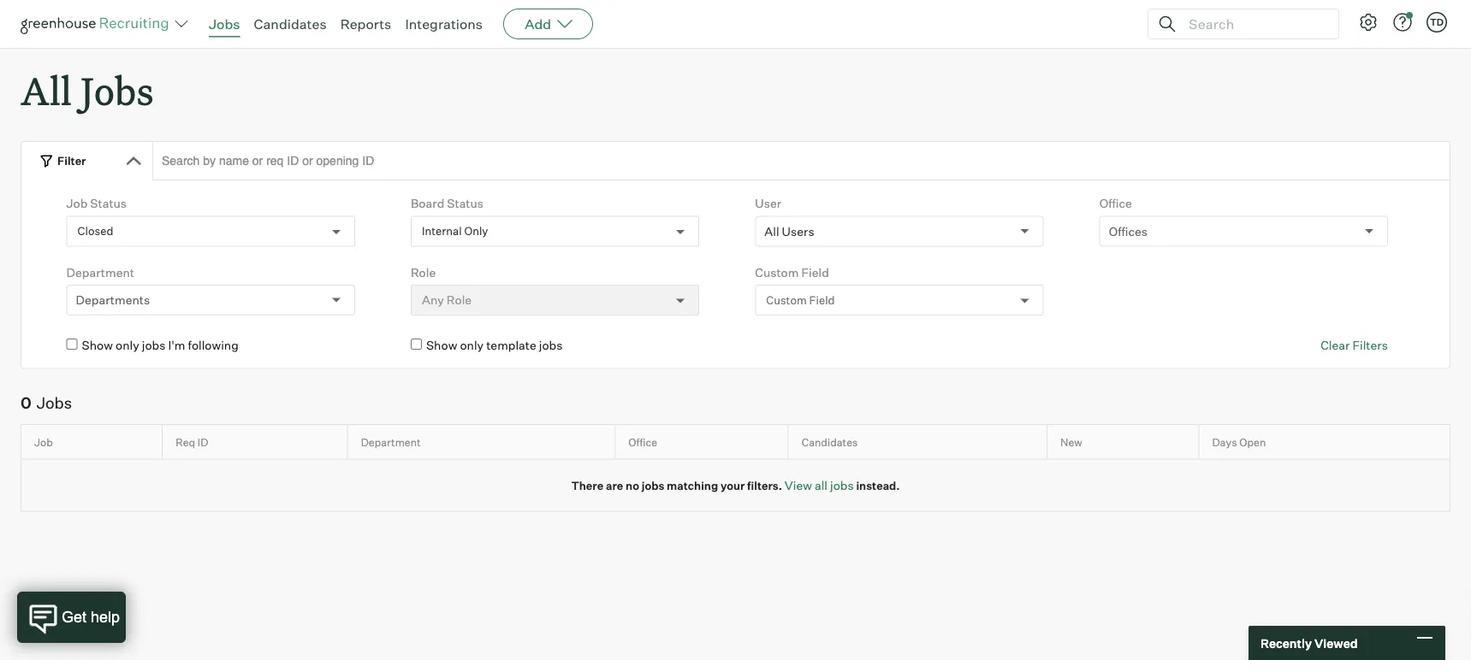 Task type: describe. For each thing, give the bounding box(es) containing it.
all for all jobs
[[21, 65, 72, 116]]

1 vertical spatial custom
[[766, 294, 807, 307]]

jobs right all at the right bottom of page
[[830, 478, 854, 493]]

jobs right template
[[539, 338, 563, 353]]

departments
[[76, 293, 150, 308]]

open
[[1240, 436, 1266, 449]]

0
[[21, 394, 31, 413]]

show only jobs i'm following
[[82, 338, 239, 353]]

req
[[176, 436, 195, 449]]

status for job status
[[90, 196, 127, 211]]

are
[[606, 479, 624, 493]]

configure image
[[1359, 12, 1379, 33]]

filters.
[[747, 479, 783, 493]]

board
[[411, 196, 445, 211]]

no
[[626, 479, 639, 493]]

filters
[[1353, 338, 1389, 353]]

1 vertical spatial office
[[629, 436, 658, 449]]

template
[[486, 338, 537, 353]]

show only template jobs
[[426, 338, 563, 353]]

add
[[525, 15, 551, 33]]

internal only
[[422, 225, 488, 238]]

add button
[[504, 9, 593, 39]]

td button
[[1427, 12, 1448, 33]]

td
[[1430, 16, 1444, 28]]

greenhouse recruiting image
[[21, 14, 175, 34]]

internal
[[422, 225, 462, 238]]

instead.
[[856, 479, 900, 493]]

all users option
[[765, 224, 815, 239]]

all users
[[765, 224, 815, 239]]

1 vertical spatial candidates
[[802, 436, 858, 449]]

integrations link
[[405, 15, 483, 33]]

there
[[571, 479, 604, 493]]

id
[[198, 436, 208, 449]]

jobs link
[[209, 15, 240, 33]]

all
[[815, 478, 828, 493]]

clear filters link
[[1321, 337, 1389, 354]]

your
[[721, 479, 745, 493]]

only for jobs
[[116, 338, 139, 353]]

clear
[[1321, 338, 1350, 353]]

view
[[785, 478, 812, 493]]

0 vertical spatial field
[[802, 265, 829, 280]]

Show only template jobs checkbox
[[411, 339, 422, 350]]

there are no jobs matching your filters. view all jobs instead.
[[571, 478, 900, 493]]

role
[[411, 265, 436, 280]]

user
[[755, 196, 782, 211]]

matching
[[667, 479, 718, 493]]

job for job status
[[66, 196, 88, 211]]

Search text field
[[1185, 12, 1324, 36]]

0 vertical spatial custom field
[[755, 265, 829, 280]]

new
[[1061, 436, 1083, 449]]

integrations
[[405, 15, 483, 33]]



Task type: locate. For each thing, give the bounding box(es) containing it.
field
[[802, 265, 829, 280], [810, 294, 835, 307]]

offices
[[1109, 224, 1148, 239]]

jobs right 0
[[37, 394, 72, 413]]

all for all users
[[765, 224, 780, 239]]

0 horizontal spatial status
[[90, 196, 127, 211]]

1 only from the left
[[116, 338, 139, 353]]

0 vertical spatial jobs
[[209, 15, 240, 33]]

job for job
[[34, 436, 53, 449]]

1 vertical spatial jobs
[[81, 65, 154, 116]]

1 horizontal spatial office
[[1100, 196, 1133, 211]]

1 horizontal spatial job
[[66, 196, 88, 211]]

closed
[[78, 225, 113, 238]]

1 horizontal spatial candidates
[[802, 436, 858, 449]]

0 horizontal spatial show
[[82, 338, 113, 353]]

only down departments
[[116, 338, 139, 353]]

only
[[464, 225, 488, 238]]

jobs inside there are no jobs matching your filters. view all jobs instead.
[[642, 479, 665, 493]]

2 only from the left
[[460, 338, 484, 353]]

clear filters
[[1321, 338, 1389, 353]]

only for template
[[460, 338, 484, 353]]

custom
[[755, 265, 799, 280], [766, 294, 807, 307]]

job status
[[66, 196, 127, 211]]

i'm
[[168, 338, 185, 353]]

1 vertical spatial custom field
[[766, 294, 835, 307]]

status up closed
[[90, 196, 127, 211]]

only
[[116, 338, 139, 353], [460, 338, 484, 353]]

0 vertical spatial department
[[66, 265, 134, 280]]

reports
[[340, 15, 392, 33]]

all left the users
[[765, 224, 780, 239]]

board status
[[411, 196, 484, 211]]

following
[[188, 338, 239, 353]]

1 horizontal spatial jobs
[[81, 65, 154, 116]]

filter
[[57, 154, 86, 168]]

0 horizontal spatial jobs
[[37, 394, 72, 413]]

office up no
[[629, 436, 658, 449]]

0 vertical spatial office
[[1100, 196, 1133, 211]]

0 vertical spatial candidates
[[254, 15, 327, 33]]

1 vertical spatial all
[[765, 224, 780, 239]]

1 horizontal spatial status
[[447, 196, 484, 211]]

recently
[[1261, 636, 1312, 651]]

status for board status
[[447, 196, 484, 211]]

1 horizontal spatial only
[[460, 338, 484, 353]]

show for show only jobs i'm following
[[82, 338, 113, 353]]

Search by name or req ID or opening ID text field
[[152, 141, 1451, 181]]

candidates right jobs link at the left top of the page
[[254, 15, 327, 33]]

all
[[21, 65, 72, 116], [765, 224, 780, 239]]

0 vertical spatial all
[[21, 65, 72, 116]]

2 show from the left
[[426, 338, 457, 353]]

show for show only template jobs
[[426, 338, 457, 353]]

viewed
[[1315, 636, 1358, 651]]

show right show only jobs i'm following checkbox
[[82, 338, 113, 353]]

0 vertical spatial custom
[[755, 265, 799, 280]]

2 status from the left
[[447, 196, 484, 211]]

req id
[[176, 436, 208, 449]]

department
[[66, 265, 134, 280], [361, 436, 421, 449]]

2 vertical spatial jobs
[[37, 394, 72, 413]]

1 show from the left
[[82, 338, 113, 353]]

all jobs
[[21, 65, 154, 116]]

1 horizontal spatial department
[[361, 436, 421, 449]]

0 horizontal spatial only
[[116, 338, 139, 353]]

1 horizontal spatial all
[[765, 224, 780, 239]]

1 status from the left
[[90, 196, 127, 211]]

jobs for all jobs
[[81, 65, 154, 116]]

jobs
[[209, 15, 240, 33], [81, 65, 154, 116], [37, 394, 72, 413]]

only left template
[[460, 338, 484, 353]]

td button
[[1424, 9, 1451, 36]]

candidates
[[254, 15, 327, 33], [802, 436, 858, 449]]

office up offices
[[1100, 196, 1133, 211]]

1 vertical spatial department
[[361, 436, 421, 449]]

show right "show only template jobs" checkbox
[[426, 338, 457, 353]]

custom field down all users option
[[755, 265, 829, 280]]

reports link
[[340, 15, 392, 33]]

0 horizontal spatial job
[[34, 436, 53, 449]]

0 horizontal spatial department
[[66, 265, 134, 280]]

custom field
[[755, 265, 829, 280], [766, 294, 835, 307]]

candidates up all at the right bottom of page
[[802, 436, 858, 449]]

days open
[[1213, 436, 1266, 449]]

jobs down the greenhouse recruiting image
[[81, 65, 154, 116]]

1 vertical spatial field
[[810, 294, 835, 307]]

users
[[782, 224, 815, 239]]

1 horizontal spatial show
[[426, 338, 457, 353]]

1 vertical spatial job
[[34, 436, 53, 449]]

jobs right no
[[642, 479, 665, 493]]

jobs for 0 jobs
[[37, 394, 72, 413]]

jobs left i'm
[[142, 338, 166, 353]]

office
[[1100, 196, 1133, 211], [629, 436, 658, 449]]

days
[[1213, 436, 1238, 449]]

job
[[66, 196, 88, 211], [34, 436, 53, 449]]

custom field down the users
[[766, 294, 835, 307]]

0 vertical spatial job
[[66, 196, 88, 211]]

0 horizontal spatial candidates
[[254, 15, 327, 33]]

jobs left candidates link
[[209, 15, 240, 33]]

jobs
[[142, 338, 166, 353], [539, 338, 563, 353], [830, 478, 854, 493], [642, 479, 665, 493]]

0 horizontal spatial office
[[629, 436, 658, 449]]

status
[[90, 196, 127, 211], [447, 196, 484, 211]]

0 horizontal spatial all
[[21, 65, 72, 116]]

status up internal only
[[447, 196, 484, 211]]

view all jobs link
[[785, 478, 854, 493]]

job up closed
[[66, 196, 88, 211]]

job down 0 jobs
[[34, 436, 53, 449]]

Show only jobs I'm following checkbox
[[66, 339, 78, 350]]

show
[[82, 338, 113, 353], [426, 338, 457, 353]]

0 jobs
[[21, 394, 72, 413]]

2 horizontal spatial jobs
[[209, 15, 240, 33]]

recently viewed
[[1261, 636, 1358, 651]]

all up filter
[[21, 65, 72, 116]]

candidates link
[[254, 15, 327, 33]]



Task type: vqa. For each thing, say whether or not it's contained in the screenshot.
list box
no



